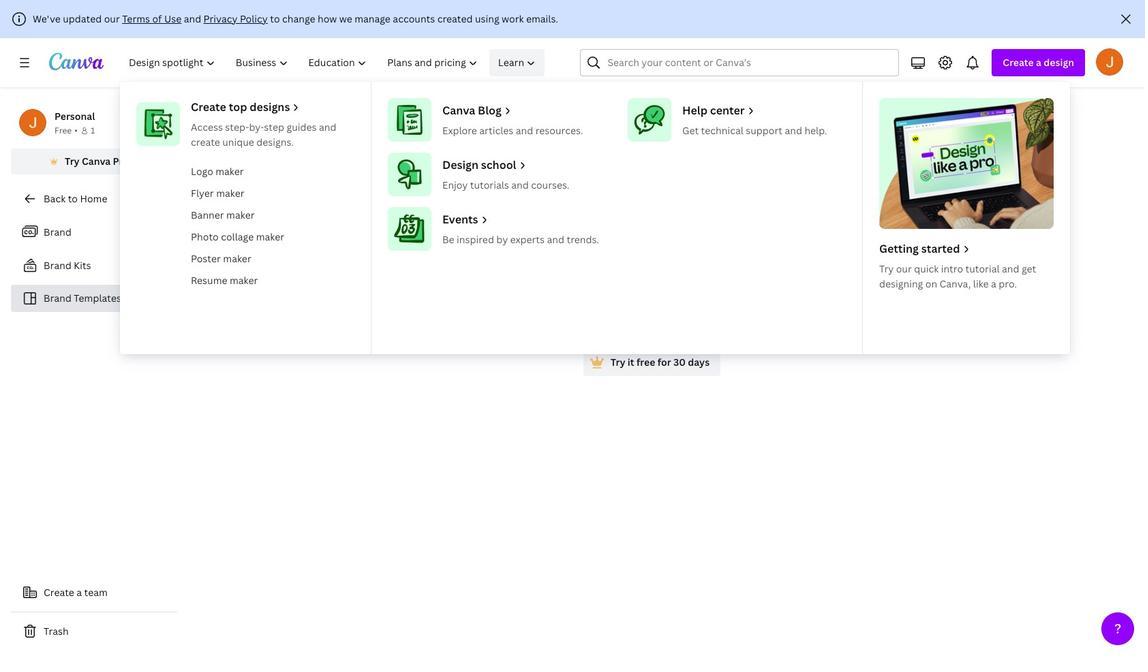 Task type: describe. For each thing, give the bounding box(es) containing it.
help.
[[805, 124, 827, 137]]

photo
[[191, 230, 219, 243]]

brand up 'create'
[[188, 103, 255, 132]]

step-
[[225, 121, 249, 134]]

guides
[[287, 121, 317, 134]]

emails.
[[526, 12, 558, 25]]

resume
[[191, 274, 227, 287]]

help
[[682, 103, 708, 118]]

enjoy
[[442, 179, 468, 192]]

photo collage maker link
[[185, 226, 360, 248]]

team
[[84, 586, 108, 599]]

canva,
[[940, 277, 971, 290]]

a for team
[[77, 586, 82, 599]]

home
[[80, 192, 107, 205]]

we've
[[33, 12, 61, 25]]

started
[[922, 241, 960, 256]]

logo
[[191, 165, 213, 178]]

1 horizontal spatial to
[[270, 12, 280, 25]]

logo maker link
[[185, 161, 360, 183]]

1 vertical spatial brand templates
[[44, 292, 121, 305]]

try for try canva pro
[[65, 155, 80, 168]]

and right 'use'
[[184, 12, 201, 25]]

intro
[[941, 262, 963, 275]]

on
[[926, 277, 937, 290]]

list containing brand
[[11, 218, 177, 312]]

a inside try our quick intro tutorial and get designing on canva, like a pro.
[[991, 277, 997, 290]]

design school
[[442, 157, 516, 172]]

quick
[[914, 262, 939, 275]]

access
[[191, 121, 223, 134]]

accounts
[[393, 12, 435, 25]]

and down school
[[511, 179, 529, 192]]

by-
[[249, 121, 264, 134]]

try for try it free for 30 days
[[611, 356, 625, 369]]

designing
[[879, 277, 923, 290]]

get technical support and help.
[[682, 124, 827, 137]]

pro.
[[999, 277, 1017, 290]]

maker for poster maker
[[223, 252, 251, 265]]

get
[[1022, 262, 1036, 275]]

getting
[[879, 241, 919, 256]]

learn button
[[490, 49, 545, 76]]

school
[[481, 157, 516, 172]]

try our quick intro tutorial and get designing on canva, like a pro.
[[879, 262, 1036, 290]]

try it free for 30 days
[[611, 356, 710, 369]]

articles
[[479, 124, 514, 137]]

for
[[658, 356, 671, 369]]

design
[[1044, 56, 1074, 69]]

canva inside button
[[82, 155, 111, 168]]

help center
[[682, 103, 745, 118]]

created
[[437, 12, 473, 25]]

brand link
[[11, 218, 177, 247]]

events
[[442, 212, 478, 227]]

technical
[[701, 124, 744, 137]]

flyer
[[191, 187, 214, 200]]

learn
[[498, 56, 524, 69]]

back to home link
[[11, 185, 177, 213]]

banner
[[191, 209, 224, 222]]

top
[[229, 100, 247, 115]]

try canva pro button
[[11, 149, 177, 175]]

create a design
[[1003, 56, 1074, 69]]

flyer maker link
[[185, 183, 360, 205]]

free
[[55, 125, 72, 136]]

of
[[152, 12, 162, 25]]

trash
[[44, 625, 69, 638]]

brand kits link
[[11, 252, 177, 280]]

free
[[637, 356, 655, 369]]

brand left kits
[[44, 259, 71, 272]]

0 vertical spatial our
[[104, 12, 120, 25]]

it
[[628, 356, 634, 369]]

terms
[[122, 12, 150, 25]]

and left help. on the top of page
[[785, 124, 802, 137]]

unique
[[222, 136, 254, 149]]

0 vertical spatial brand templates
[[188, 103, 371, 132]]

our inside try our quick intro tutorial and get designing on canva, like a pro.
[[896, 262, 912, 275]]

and left trends.
[[547, 233, 564, 246]]

0 horizontal spatial templates
[[74, 292, 121, 305]]

change
[[282, 12, 315, 25]]

designs.
[[257, 136, 294, 149]]

Search search field
[[608, 50, 872, 76]]

personal
[[55, 110, 95, 123]]

resources.
[[536, 124, 583, 137]]

explore
[[442, 124, 477, 137]]

blog
[[478, 103, 502, 118]]

create for create a design
[[1003, 56, 1034, 69]]

how
[[318, 12, 337, 25]]

free •
[[55, 125, 78, 136]]

access step-by-step guides and create unique designs.
[[191, 121, 336, 149]]

1
[[91, 125, 95, 136]]

create
[[191, 136, 220, 149]]



Task type: vqa. For each thing, say whether or not it's contained in the screenshot.
the website. on the top of page
no



Task type: locate. For each thing, give the bounding box(es) containing it.
maker inside resume maker link
[[230, 274, 258, 287]]

we
[[339, 12, 352, 25]]

create left design
[[1003, 56, 1034, 69]]

1 horizontal spatial our
[[896, 262, 912, 275]]

1 vertical spatial canva
[[82, 155, 111, 168]]

a inside dropdown button
[[1036, 56, 1042, 69]]

and inside "access step-by-step guides and create unique designs."
[[319, 121, 336, 134]]

0 horizontal spatial create
[[44, 586, 74, 599]]

back
[[44, 192, 66, 205]]

terms of use link
[[122, 12, 182, 25]]

0 vertical spatial create
[[1003, 56, 1034, 69]]

create a design button
[[992, 49, 1085, 76]]

0 vertical spatial try
[[65, 155, 80, 168]]

create top designs
[[191, 100, 290, 115]]

we've updated our terms of use and privacy policy to change how we manage accounts created using work emails.
[[33, 12, 558, 25]]

getting started
[[879, 241, 960, 256]]

a right like
[[991, 277, 997, 290]]

maker up photo collage maker on the top left of the page
[[226, 209, 255, 222]]

like
[[973, 277, 989, 290]]

updated
[[63, 12, 102, 25]]

try for try our quick intro tutorial and get designing on canva, like a pro.
[[879, 262, 894, 275]]

brand kits
[[44, 259, 91, 272]]

our
[[104, 12, 120, 25], [896, 262, 912, 275]]

2 vertical spatial a
[[77, 586, 82, 599]]

brand down back
[[44, 226, 71, 239]]

create up access
[[191, 100, 226, 115]]

canva up the explore
[[442, 103, 475, 118]]

maker down collage
[[223, 252, 251, 265]]

try left the it
[[611, 356, 625, 369]]

our up designing at the right of the page
[[896, 262, 912, 275]]

logo maker
[[191, 165, 244, 178]]

policy
[[240, 12, 268, 25]]

banner maker
[[191, 209, 255, 222]]

privacy
[[204, 12, 238, 25]]

and inside try our quick intro tutorial and get designing on canva, like a pro.
[[1002, 262, 1020, 275]]

try up designing at the right of the page
[[879, 262, 894, 275]]

0 horizontal spatial canva
[[82, 155, 111, 168]]

maker inside logo maker link
[[216, 165, 244, 178]]

photo collage maker
[[191, 230, 284, 243]]

1 vertical spatial our
[[896, 262, 912, 275]]

create a team
[[44, 586, 108, 599]]

be
[[442, 233, 454, 246]]

create left team
[[44, 586, 74, 599]]

canva left pro
[[82, 155, 111, 168]]

0 horizontal spatial our
[[104, 12, 120, 25]]

flyer maker
[[191, 187, 244, 200]]

tutorials
[[470, 179, 509, 192]]

try it free for 30 days button
[[583, 349, 721, 376]]

support
[[746, 124, 783, 137]]

create inside button
[[44, 586, 74, 599]]

1 horizontal spatial a
[[991, 277, 997, 290]]

banner maker link
[[185, 205, 360, 226]]

2 horizontal spatial try
[[879, 262, 894, 275]]

and right guides
[[319, 121, 336, 134]]

maker down banner maker link
[[256, 230, 284, 243]]

create inside learn menu
[[191, 100, 226, 115]]

0 horizontal spatial to
[[68, 192, 78, 205]]

maker
[[216, 165, 244, 178], [216, 187, 244, 200], [226, 209, 255, 222], [256, 230, 284, 243], [223, 252, 251, 265], [230, 274, 258, 287]]

tutorial
[[966, 262, 1000, 275]]

a for design
[[1036, 56, 1042, 69]]

maker inside banner maker link
[[226, 209, 255, 222]]

our left terms
[[104, 12, 120, 25]]

2 horizontal spatial a
[[1036, 56, 1042, 69]]

poster maker link
[[185, 248, 360, 270]]

courses.
[[531, 179, 570, 192]]

1 vertical spatial try
[[879, 262, 894, 275]]

canva
[[442, 103, 475, 118], [82, 155, 111, 168]]

try canva pro
[[65, 155, 129, 168]]

inspired
[[457, 233, 494, 246]]

brand templates link
[[11, 285, 177, 312]]

poster
[[191, 252, 221, 265]]

resume maker
[[191, 274, 258, 287]]

1 horizontal spatial templates
[[259, 103, 371, 132]]

0 horizontal spatial try
[[65, 155, 80, 168]]

by
[[496, 233, 508, 246]]

maker up the flyer maker at the left of page
[[216, 165, 244, 178]]

None search field
[[580, 49, 899, 76]]

be inspired by experts and trends.
[[442, 233, 599, 246]]

maker inside 'photo collage maker' link
[[256, 230, 284, 243]]

step
[[264, 121, 284, 134]]

maker for banner maker
[[226, 209, 255, 222]]

maker inside flyer maker link
[[216, 187, 244, 200]]

0 vertical spatial templates
[[259, 103, 371, 132]]

1 horizontal spatial canva
[[442, 103, 475, 118]]

maker up the banner maker
[[216, 187, 244, 200]]

a left design
[[1036, 56, 1042, 69]]

brand down brand kits
[[44, 292, 71, 305]]

2 vertical spatial create
[[44, 586, 74, 599]]

1 horizontal spatial create
[[191, 100, 226, 115]]

1 horizontal spatial try
[[611, 356, 625, 369]]

1 horizontal spatial brand templates
[[188, 103, 371, 132]]

a left team
[[77, 586, 82, 599]]

0 vertical spatial to
[[270, 12, 280, 25]]

pro
[[113, 155, 129, 168]]

create for create top designs
[[191, 100, 226, 115]]

use
[[164, 12, 182, 25]]

1 vertical spatial templates
[[74, 292, 121, 305]]

manage
[[355, 12, 391, 25]]

try down • on the top
[[65, 155, 80, 168]]

kits
[[74, 259, 91, 272]]

try inside button
[[65, 155, 80, 168]]

and up "pro."
[[1002, 262, 1020, 275]]

maker inside poster maker link
[[223, 252, 251, 265]]

to
[[270, 12, 280, 25], [68, 192, 78, 205]]

0 horizontal spatial a
[[77, 586, 82, 599]]

days
[[688, 356, 710, 369]]

learn menu
[[120, 82, 1070, 354]]

2 horizontal spatial create
[[1003, 56, 1034, 69]]

designs
[[250, 100, 290, 115]]

and
[[184, 12, 201, 25], [319, 121, 336, 134], [516, 124, 533, 137], [785, 124, 802, 137], [511, 179, 529, 192], [547, 233, 564, 246], [1002, 262, 1020, 275]]

to right back
[[68, 192, 78, 205]]

canva inside learn menu
[[442, 103, 475, 118]]

0 horizontal spatial brand templates
[[44, 292, 121, 305]]

enjoy tutorials and courses.
[[442, 179, 570, 192]]

templates up designs.
[[259, 103, 371, 132]]

a inside button
[[77, 586, 82, 599]]

templates down brand kits link
[[74, 292, 121, 305]]

resume maker link
[[185, 270, 360, 292]]

30
[[673, 356, 686, 369]]

maker for logo maker
[[216, 165, 244, 178]]

try inside button
[[611, 356, 625, 369]]

0 vertical spatial a
[[1036, 56, 1042, 69]]

maker down poster maker
[[230, 274, 258, 287]]

•
[[74, 125, 78, 136]]

create inside dropdown button
[[1003, 56, 1034, 69]]

maker for flyer maker
[[216, 187, 244, 200]]

maker for resume maker
[[230, 274, 258, 287]]

poster maker
[[191, 252, 251, 265]]

brand
[[188, 103, 255, 132], [44, 226, 71, 239], [44, 259, 71, 272], [44, 292, 71, 305]]

1 vertical spatial a
[[991, 277, 997, 290]]

create a team button
[[11, 579, 177, 607]]

work
[[502, 12, 524, 25]]

try inside try our quick intro tutorial and get designing on canva, like a pro.
[[879, 262, 894, 275]]

trends.
[[567, 233, 599, 246]]

and right articles
[[516, 124, 533, 137]]

create for create a team
[[44, 586, 74, 599]]

jeremy miller image
[[1096, 48, 1123, 76]]

0 vertical spatial canva
[[442, 103, 475, 118]]

create
[[1003, 56, 1034, 69], [191, 100, 226, 115], [44, 586, 74, 599]]

explore articles and resources.
[[442, 124, 583, 137]]

using
[[475, 12, 499, 25]]

canva blog
[[442, 103, 502, 118]]

2 vertical spatial try
[[611, 356, 625, 369]]

try
[[65, 155, 80, 168], [879, 262, 894, 275], [611, 356, 625, 369]]

to right policy
[[270, 12, 280, 25]]

1 vertical spatial create
[[191, 100, 226, 115]]

top level navigation element
[[120, 49, 1070, 354]]

1 vertical spatial to
[[68, 192, 78, 205]]

list
[[11, 218, 177, 312]]



